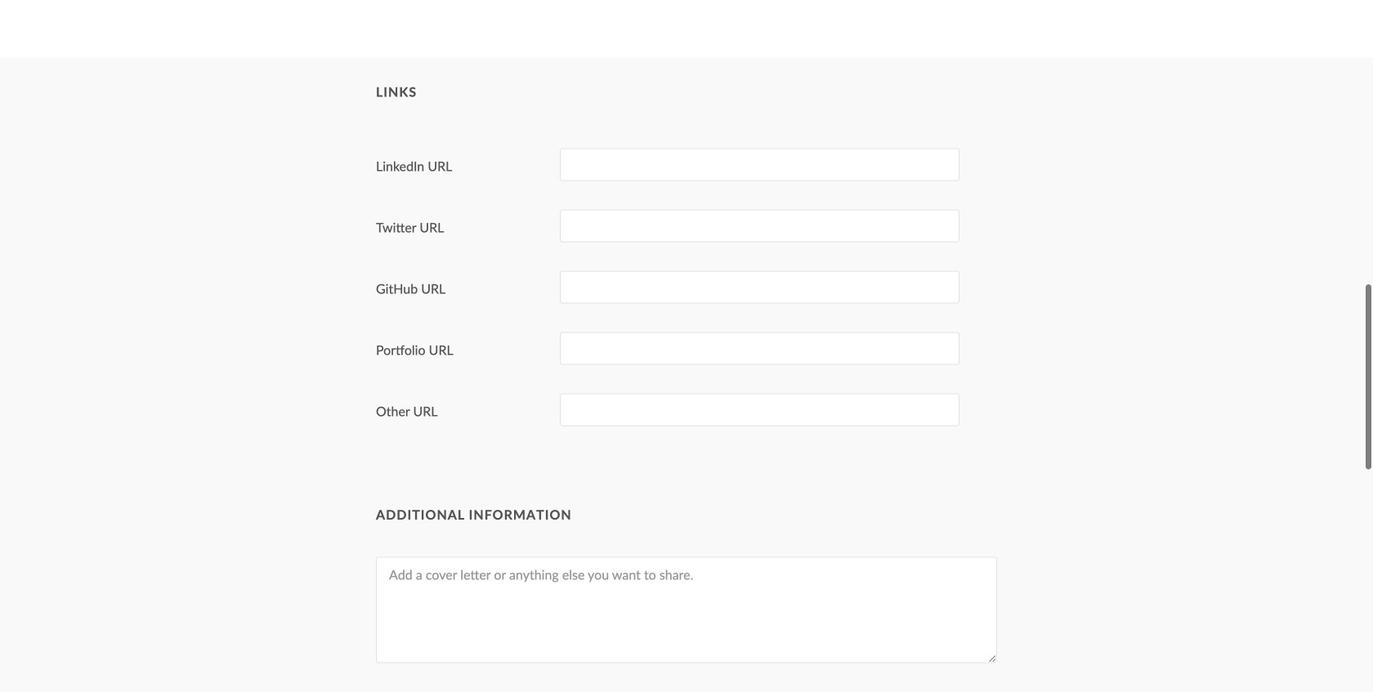 Task type: locate. For each thing, give the bounding box(es) containing it.
None text field
[[560, 148, 960, 181], [560, 210, 960, 242], [560, 271, 960, 304], [560, 394, 960, 426], [560, 148, 960, 181], [560, 210, 960, 242], [560, 271, 960, 304], [560, 394, 960, 426]]

None text field
[[560, 0, 960, 3], [560, 332, 960, 365], [560, 0, 960, 3], [560, 332, 960, 365]]

Add a cover letter or anything else you want to share. text field
[[376, 557, 997, 663]]



Task type: vqa. For each thing, say whether or not it's contained in the screenshot.
Lever logo
no



